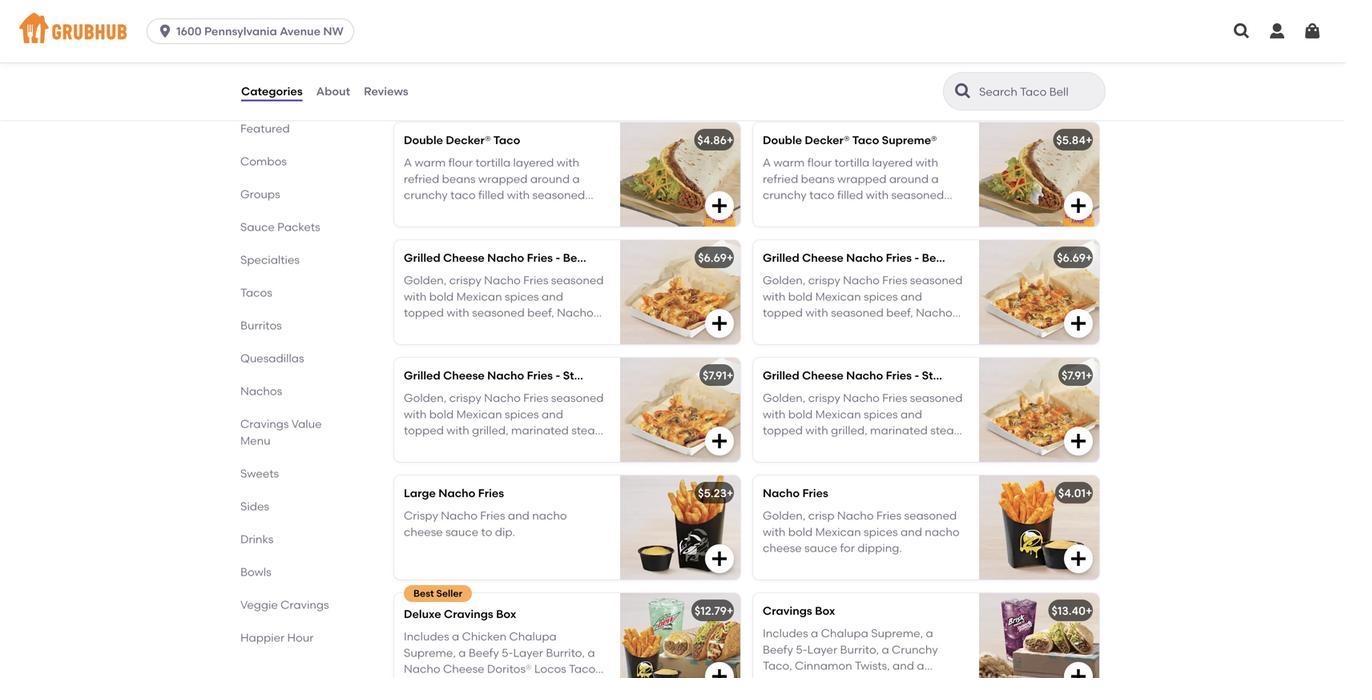 Task type: locate. For each thing, give the bounding box(es) containing it.
beef,
[[922, 251, 949, 265]]

featured
[[391, 85, 468, 105], [240, 122, 290, 135]]

spicy right beef,
[[952, 251, 982, 265]]

0 horizontal spatial $6.69
[[698, 251, 727, 265]]

$5.84 +
[[1056, 133, 1093, 147]]

1 taco from the left
[[493, 133, 520, 147]]

1 horizontal spatial $6.69
[[1057, 251, 1086, 265]]

taco
[[450, 189, 476, 202]]

svg image for double decker® taco
[[710, 196, 729, 215]]

a right around
[[573, 172, 580, 186]]

cravings up includes
[[763, 605, 812, 618]]

1 vertical spatial seasoned
[[904, 509, 957, 523]]

1 $6.69 + from the left
[[698, 251, 734, 265]]

1 decker® from the left
[[446, 133, 491, 147]]

0 vertical spatial featured
[[391, 85, 468, 105]]

0 vertical spatial cheese
[[404, 526, 443, 539]]

0 vertical spatial nacho
[[532, 509, 567, 523]]

crunchy
[[892, 643, 938, 657]]

cravings down seller
[[444, 608, 493, 621]]

nacho
[[532, 509, 567, 523], [925, 526, 960, 539]]

- left beef,
[[915, 251, 919, 265]]

nacho up golden,
[[763, 487, 800, 500]]

grilled
[[404, 251, 441, 265], [763, 251, 800, 265], [404, 369, 441, 383], [763, 369, 800, 383]]

reviews button
[[363, 63, 409, 120]]

sauce inside crispy nacho fries and nacho cheese sauce to dip.
[[446, 526, 479, 539]]

reviews
[[364, 84, 409, 98]]

deluxe
[[404, 608, 441, 621]]

sauce
[[446, 526, 479, 539], [805, 542, 838, 556]]

with down the wrapped
[[507, 189, 530, 202]]

double up warm
[[404, 133, 443, 147]]

double right $4.86 +
[[763, 133, 802, 147]]

grilled cheese nacho fries - steak, spicy image
[[979, 358, 1100, 462]]

grilled for grilled cheese nacho fries - beef
[[404, 251, 441, 265]]

decker® for double decker® taco
[[446, 133, 491, 147]]

a down supreme,
[[882, 643, 889, 657]]

fries left steak,
[[886, 369, 912, 383]]

featured up double decker® taco
[[391, 85, 468, 105]]

0 horizontal spatial cheese
[[404, 526, 443, 539]]

and inside golden, crisp nacho fries seasoned with bold mexican spices and nacho cheese sauce for dipping.
[[901, 526, 922, 539]]

cinnamon
[[795, 660, 852, 673]]

0 horizontal spatial $6.69 +
[[698, 251, 734, 265]]

double decker® taco supreme®
[[763, 133, 937, 147]]

nacho
[[487, 251, 524, 265], [846, 251, 883, 265], [487, 369, 524, 383], [846, 369, 883, 383], [439, 487, 476, 500], [763, 487, 800, 500], [441, 509, 478, 523], [837, 509, 874, 523]]

double for double decker® taco supreme®
[[763, 133, 802, 147]]

svg image for large nacho fries
[[710, 550, 729, 569]]

nacho down the large nacho fries
[[441, 509, 478, 523]]

and up dip.
[[508, 509, 530, 523]]

nacho left beef,
[[846, 251, 883, 265]]

$6.69 + for grilled cheese nacho fries - beef
[[698, 251, 734, 265]]

taco left supreme®
[[853, 133, 879, 147]]

nacho right large
[[439, 487, 476, 500]]

- left steak
[[556, 369, 560, 383]]

best seller
[[414, 588, 463, 600]]

0 vertical spatial spicy
[[952, 251, 982, 265]]

- for steak
[[556, 369, 560, 383]]

nacho down cheese. on the left top of page
[[487, 251, 524, 265]]

Search Taco Bell search field
[[978, 84, 1100, 99]]

1 vertical spatial sauce
[[805, 542, 838, 556]]

2 horizontal spatial with
[[763, 526, 786, 539]]

1 horizontal spatial $7.91
[[1062, 369, 1086, 383]]

around
[[530, 172, 570, 186]]

$7.91
[[703, 369, 727, 383], [1062, 369, 1086, 383]]

$6.69 +
[[698, 251, 734, 265], [1057, 251, 1093, 265]]

fries up spices
[[877, 509, 902, 523]]

a up the crunchy
[[926, 627, 933, 641]]

deluxe cravings box
[[404, 608, 516, 621]]

spices
[[864, 526, 898, 539]]

0 horizontal spatial seasoned
[[533, 189, 585, 202]]

to
[[481, 526, 492, 539]]

search icon image
[[954, 82, 973, 101]]

cheese down bold
[[763, 542, 802, 556]]

beefy
[[763, 643, 793, 657]]

+ for nacho fries
[[1086, 487, 1093, 500]]

fries up to
[[480, 509, 505, 523]]

with inside golden, crisp nacho fries seasoned with bold mexican spices and nacho cheese sauce for dipping.
[[763, 526, 786, 539]]

grilled cheese nacho fries - beef, spicy image
[[979, 240, 1100, 344]]

0 horizontal spatial double
[[404, 133, 443, 147]]

svg image
[[1233, 22, 1252, 41], [157, 23, 173, 39], [710, 196, 729, 215], [710, 314, 729, 333], [1069, 314, 1088, 333], [710, 432, 729, 451], [1069, 432, 1088, 451], [710, 550, 729, 569]]

with down golden,
[[763, 526, 786, 539]]

groups
[[240, 188, 280, 201]]

sauce left to
[[446, 526, 479, 539]]

1 horizontal spatial seasoned
[[904, 509, 957, 523]]

lettuce
[[468, 205, 506, 218]]

1 horizontal spatial decker®
[[805, 133, 850, 147]]

1 vertical spatial cheese
[[763, 542, 802, 556]]

sauce down the "mexican"
[[805, 542, 838, 556]]

$5.84
[[1056, 133, 1086, 147]]

cravings up the menu
[[240, 418, 289, 431]]

spicy for grilled cheese nacho fries - steak, spicy
[[959, 369, 989, 383]]

$6.69 + for grilled cheese nacho fries - beef, spicy
[[1057, 251, 1093, 265]]

taco
[[493, 133, 520, 147], [853, 133, 879, 147]]

svg image for grilled cheese nacho fries - steak, spicy
[[1069, 432, 1088, 451]]

a
[[573, 172, 580, 186], [811, 627, 818, 641], [926, 627, 933, 641], [882, 643, 889, 657], [917, 660, 924, 673]]

fries up crisp in the right of the page
[[803, 487, 829, 500]]

+
[[727, 133, 734, 147], [1086, 133, 1093, 147], [727, 251, 734, 265], [1086, 251, 1093, 265], [727, 369, 734, 383], [1086, 369, 1093, 383], [727, 487, 734, 500], [1086, 487, 1093, 500], [727, 605, 734, 618], [1086, 605, 1093, 618]]

2 taco from the left
[[853, 133, 879, 147]]

0 horizontal spatial with
[[507, 189, 530, 202]]

1 $6.69 from the left
[[698, 251, 727, 265]]

best
[[414, 588, 434, 600]]

0 horizontal spatial featured
[[240, 122, 290, 135]]

svg image for grilled cheese nacho fries - steak
[[710, 432, 729, 451]]

2 vertical spatial with
[[763, 526, 786, 539]]

0 horizontal spatial sauce
[[446, 526, 479, 539]]

1 vertical spatial spicy
[[959, 369, 989, 383]]

drinks
[[240, 533, 274, 547]]

$7.91 + for grilled cheese nacho fries - steak, spicy
[[1062, 369, 1093, 383]]

1600
[[176, 24, 202, 38]]

1 horizontal spatial $7.91 +
[[1062, 369, 1093, 383]]

1 horizontal spatial nacho
[[925, 526, 960, 539]]

medium
[[763, 676, 808, 679]]

steak,
[[922, 369, 957, 383]]

bold
[[788, 526, 813, 539]]

svg image
[[1268, 22, 1287, 41], [1303, 22, 1322, 41], [1069, 196, 1088, 215], [1069, 550, 1088, 569], [710, 667, 729, 679], [1069, 667, 1088, 679]]

1 horizontal spatial with
[[557, 156, 579, 170]]

2 decker® from the left
[[805, 133, 850, 147]]

- for beef,
[[915, 251, 919, 265]]

menu
[[240, 434, 271, 448]]

warm
[[415, 156, 446, 170]]

happier hour
[[240, 631, 314, 645]]

-
[[556, 251, 560, 265], [915, 251, 919, 265], [556, 369, 560, 383], [915, 369, 919, 383]]

fries inside golden, crisp nacho fries seasoned with bold mexican spices and nacho cheese sauce for dipping.
[[877, 509, 902, 523]]

and right lettuce on the top left of page
[[509, 205, 531, 218]]

mexican
[[815, 526, 861, 539]]

+ for double decker® taco
[[727, 133, 734, 147]]

dipping.
[[858, 542, 902, 556]]

2 $6.69 from the left
[[1057, 251, 1086, 265]]

golden, crisp nacho fries seasoned with bold mexican spices and nacho cheese sauce for dipping.
[[763, 509, 960, 556]]

cravings
[[240, 418, 289, 431], [281, 599, 329, 612], [763, 605, 812, 618], [444, 608, 493, 621]]

twists,
[[855, 660, 890, 673]]

nacho up the "mexican"
[[837, 509, 874, 523]]

+ for double decker® taco supreme®
[[1086, 133, 1093, 147]]

- left steak,
[[915, 369, 919, 383]]

2 $7.91 + from the left
[[1062, 369, 1093, 383]]

with
[[557, 156, 579, 170], [507, 189, 530, 202], [763, 526, 786, 539]]

crispy nacho fries and nacho cheese sauce to dip.
[[404, 509, 567, 539]]

nacho inside golden, crisp nacho fries seasoned with bold mexican spices and nacho cheese sauce for dipping.
[[837, 509, 874, 523]]

taco for double decker® taco supreme®
[[853, 133, 879, 147]]

svg image inside 1600 pennsylvania avenue nw 'button'
[[157, 23, 173, 39]]

svg image for grilled cheese nacho fries - beef, spicy
[[1069, 314, 1088, 333]]

1 horizontal spatial sauce
[[805, 542, 838, 556]]

fries
[[527, 251, 553, 265], [886, 251, 912, 265], [527, 369, 553, 383], [886, 369, 912, 383], [478, 487, 504, 500], [803, 487, 829, 500], [480, 509, 505, 523], [877, 509, 902, 523]]

cravings inside cravings value menu
[[240, 418, 289, 431]]

cheese for grilled cheese nacho fries - beef, spicy
[[802, 251, 844, 265]]

and right spices
[[901, 526, 922, 539]]

0 vertical spatial with
[[557, 156, 579, 170]]

grilled for grilled cheese nacho fries - steak, spicy
[[763, 369, 800, 383]]

grilled cheese nacho fries - beef image
[[620, 240, 740, 344]]

0 horizontal spatial decker®
[[446, 133, 491, 147]]

dip.
[[495, 526, 515, 539]]

large nacho fries image
[[620, 476, 740, 580]]

0 horizontal spatial nacho
[[532, 509, 567, 523]]

seasoned
[[533, 189, 585, 202], [904, 509, 957, 523]]

1 double from the left
[[404, 133, 443, 147]]

1 vertical spatial featured
[[240, 122, 290, 135]]

2 $7.91 from the left
[[1062, 369, 1086, 383]]

cheese
[[443, 251, 485, 265], [802, 251, 844, 265], [443, 369, 485, 383], [802, 369, 844, 383]]

categories
[[241, 84, 303, 98]]

$6.69 for grilled cheese nacho fries - beef, spicy
[[1057, 251, 1086, 265]]

- left the beef in the top of the page
[[556, 251, 560, 265]]

packets
[[277, 220, 320, 234]]

value
[[291, 418, 322, 431]]

seasoned inside golden, crisp nacho fries seasoned with bold mexican spices and nacho cheese sauce for dipping.
[[904, 509, 957, 523]]

1 horizontal spatial taco
[[853, 133, 879, 147]]

fries left steak
[[527, 369, 553, 383]]

with up around
[[557, 156, 579, 170]]

crisp
[[808, 509, 835, 523]]

cheddar
[[404, 221, 450, 235]]

spicy right steak,
[[959, 369, 989, 383]]

2 $6.69 + from the left
[[1057, 251, 1093, 265]]

0 horizontal spatial taco
[[493, 133, 520, 147]]

1 horizontal spatial $6.69 +
[[1057, 251, 1093, 265]]

1 horizontal spatial cheese
[[763, 542, 802, 556]]

0 horizontal spatial $7.91
[[703, 369, 727, 383]]

0 vertical spatial seasoned
[[533, 189, 585, 202]]

1 horizontal spatial featured
[[391, 85, 468, 105]]

featured up combos
[[240, 122, 290, 135]]

0 horizontal spatial $7.91 +
[[703, 369, 734, 383]]

1 horizontal spatial double
[[763, 133, 802, 147]]

2 double from the left
[[763, 133, 802, 147]]

0 vertical spatial sauce
[[446, 526, 479, 539]]

quesadillas
[[240, 352, 304, 365]]

grilled for grilled cheese nacho fries - beef, spicy
[[763, 251, 800, 265]]

decker® for double decker® taco supreme®
[[805, 133, 850, 147]]

1600 pennsylvania avenue nw button
[[147, 18, 361, 44]]

1 vertical spatial nacho
[[925, 526, 960, 539]]

$4.86 +
[[698, 133, 734, 147]]

1 $7.91 from the left
[[703, 369, 727, 383]]

1 $7.91 + from the left
[[703, 369, 734, 383]]

cheese down "crispy"
[[404, 526, 443, 539]]

taco up tortilla
[[493, 133, 520, 147]]

and down the crunchy
[[893, 660, 914, 673]]

cravings up hour
[[281, 599, 329, 612]]

filled
[[478, 189, 504, 202]]

includes
[[763, 627, 808, 641]]



Task type: vqa. For each thing, say whether or not it's contained in the screenshot.
caramel at the bottom of the page
no



Task type: describe. For each thing, give the bounding box(es) containing it.
cheese for grilled cheese nacho fries - steak, spicy
[[802, 369, 844, 383]]

layer
[[808, 643, 838, 657]]

crispy
[[404, 509, 438, 523]]

fries left beef,
[[886, 251, 912, 265]]

double decker® taco supreme® image
[[979, 122, 1100, 227]]

large nacho fries
[[404, 487, 504, 500]]

grilled for grilled cheese nacho fries - steak
[[404, 369, 441, 383]]

for
[[840, 542, 855, 556]]

large
[[404, 487, 436, 500]]

cravings box
[[763, 605, 835, 618]]

sweets
[[240, 467, 279, 481]]

cravings value menu
[[240, 418, 322, 448]]

+ for grilled cheese nacho fries - beef
[[727, 251, 734, 265]]

golden,
[[763, 509, 806, 523]]

steak
[[563, 369, 595, 383]]

$12.79 +
[[695, 605, 734, 618]]

+ for grilled cheese nacho fries - steak, spicy
[[1086, 369, 1093, 383]]

cheese for grilled cheese nacho fries - steak
[[443, 369, 485, 383]]

double for double decker® taco
[[404, 133, 443, 147]]

$4.86
[[698, 133, 727, 147]]

happier
[[240, 631, 285, 645]]

a inside the a warm flour tortilla layered with refried beans wrapped around a crunchy taco filled with seasoned beef, crispy lettuce and shredded cheddar cheese.
[[573, 172, 580, 186]]

and inside the a warm flour tortilla layered with refried beans wrapped around a crunchy taco filled with seasoned beef, crispy lettuce and shredded cheddar cheese.
[[509, 205, 531, 218]]

beef,
[[404, 205, 431, 218]]

- for beef
[[556, 251, 560, 265]]

fries up crispy nacho fries and nacho cheese sauce to dip.
[[478, 487, 504, 500]]

+ for large nacho fries
[[727, 487, 734, 500]]

taco for double decker® taco
[[493, 133, 520, 147]]

fries inside crispy nacho fries and nacho cheese sauce to dip.
[[480, 509, 505, 523]]

bowls
[[240, 566, 271, 579]]

1 vertical spatial with
[[507, 189, 530, 202]]

crunchy
[[404, 189, 448, 202]]

specialties
[[240, 253, 300, 267]]

burritos
[[240, 319, 282, 333]]

1 horizontal spatial box
[[815, 605, 835, 618]]

+ for grilled cheese nacho fries - steak
[[727, 369, 734, 383]]

svg image for grilled cheese nacho fries - beef
[[710, 314, 729, 333]]

+ for grilled cheese nacho fries - beef, spicy
[[1086, 251, 1093, 265]]

$12.79
[[695, 605, 727, 618]]

with for double decker® taco
[[557, 156, 579, 170]]

tortilla
[[476, 156, 511, 170]]

- for steak,
[[915, 369, 919, 383]]

crispy
[[433, 205, 466, 218]]

$5.23 +
[[698, 487, 734, 500]]

cravings box image
[[979, 594, 1100, 679]]

grilled cheese nacho fries - steak
[[404, 369, 595, 383]]

+ for cravings box
[[1086, 605, 1093, 618]]

$7.91 for grilled cheese nacho fries - steak, spicy
[[1062, 369, 1086, 383]]

$4.01 +
[[1059, 487, 1093, 500]]

includes a chalupa supreme, a beefy 5-layer burrito, a crunchy taco, cinnamon twists, and a medium fountain drink.
[[763, 627, 938, 679]]

shredded
[[533, 205, 585, 218]]

cheese.
[[453, 221, 495, 235]]

wrapped
[[478, 172, 528, 186]]

deluxe cravings box image
[[620, 594, 740, 679]]

nacho inside crispy nacho fries and nacho cheese sauce to dip.
[[532, 509, 567, 523]]

categories button
[[240, 63, 303, 120]]

supreme,
[[871, 627, 923, 641]]

nacho left steak
[[487, 369, 524, 383]]

double decker® taco
[[404, 133, 520, 147]]

$7.91 + for grilled cheese nacho fries - steak
[[703, 369, 734, 383]]

grilled cheese nacho fries - steak, spicy
[[763, 369, 989, 383]]

tacos
[[240, 286, 272, 300]]

0 horizontal spatial box
[[496, 608, 516, 621]]

a
[[404, 156, 412, 170]]

spicy for grilled cheese nacho fries - beef, spicy
[[952, 251, 982, 265]]

refried
[[404, 172, 439, 186]]

about button
[[315, 63, 351, 120]]

cheese inside golden, crisp nacho fries seasoned with bold mexican spices and nacho cheese sauce for dipping.
[[763, 542, 802, 556]]

$4.01
[[1059, 487, 1086, 500]]

nachos
[[240, 385, 282, 398]]

$13.40 +
[[1052, 605, 1093, 618]]

supreme®
[[882, 133, 937, 147]]

sauce inside golden, crisp nacho fries seasoned with bold mexican spices and nacho cheese sauce for dipping.
[[805, 542, 838, 556]]

grilled cheese nacho fries - steak image
[[620, 358, 740, 462]]

seller
[[436, 588, 463, 600]]

veggie cravings
[[240, 599, 329, 612]]

nacho fries image
[[979, 476, 1100, 580]]

and inside crispy nacho fries and nacho cheese sauce to dip.
[[508, 509, 530, 523]]

grilled cheese nacho fries - beef, spicy
[[763, 251, 982, 265]]

nw
[[323, 24, 344, 38]]

sauce packets
[[240, 220, 320, 234]]

veggie
[[240, 599, 278, 612]]

nacho fries
[[763, 487, 829, 500]]

nacho inside golden, crisp nacho fries seasoned with bold mexican spices and nacho cheese sauce for dipping.
[[925, 526, 960, 539]]

taco,
[[763, 660, 792, 673]]

cheese inside crispy nacho fries and nacho cheese sauce to dip.
[[404, 526, 443, 539]]

a down the crunchy
[[917, 660, 924, 673]]

burrito,
[[840, 643, 879, 657]]

and inside "includes a chalupa supreme, a beefy 5-layer burrito, a crunchy taco, cinnamon twists, and a medium fountain drink."
[[893, 660, 914, 673]]

double decker® taco image
[[620, 122, 740, 227]]

chalupa
[[821, 627, 869, 641]]

sides
[[240, 500, 269, 514]]

layered
[[513, 156, 554, 170]]

sauce
[[240, 220, 275, 234]]

cheese for grilled cheese nacho fries - beef
[[443, 251, 485, 265]]

$13.40
[[1052, 605, 1086, 618]]

$7.91 for grilled cheese nacho fries - steak
[[703, 369, 727, 383]]

nacho left steak,
[[846, 369, 883, 383]]

drink.
[[859, 676, 889, 679]]

beans
[[442, 172, 476, 186]]

fountain
[[811, 676, 856, 679]]

main navigation navigation
[[0, 0, 1346, 63]]

hour
[[287, 631, 314, 645]]

nacho inside crispy nacho fries and nacho cheese sauce to dip.
[[441, 509, 478, 523]]

combos
[[240, 155, 287, 168]]

with for nacho fries
[[763, 526, 786, 539]]

grilled cheese nacho fries - beef
[[404, 251, 588, 265]]

1600 pennsylvania avenue nw
[[176, 24, 344, 38]]

a up layer
[[811, 627, 818, 641]]

a warm flour tortilla layered with refried beans wrapped around a crunchy taco filled with seasoned beef, crispy lettuce and shredded cheddar cheese.
[[404, 156, 585, 235]]

$5.23
[[698, 487, 727, 500]]

$6.69 for grilled cheese nacho fries - beef
[[698, 251, 727, 265]]

fries left the beef in the top of the page
[[527, 251, 553, 265]]

5-
[[796, 643, 808, 657]]

seasoned inside the a warm flour tortilla layered with refried beans wrapped around a crunchy taco filled with seasoned beef, crispy lettuce and shredded cheddar cheese.
[[533, 189, 585, 202]]

beef
[[563, 251, 588, 265]]

pennsylvania
[[204, 24, 277, 38]]



